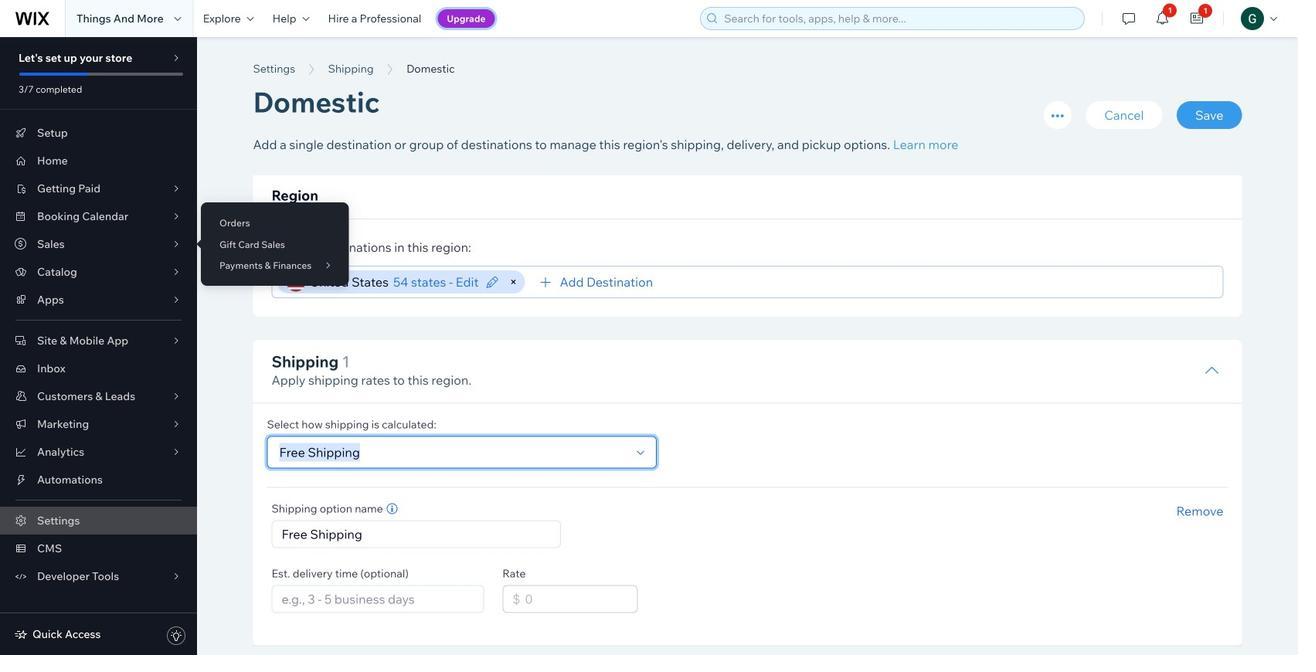 Task type: locate. For each thing, give the bounding box(es) containing it.
0 field
[[520, 586, 632, 612]]

None field
[[658, 267, 1216, 298], [275, 437, 630, 468], [658, 267, 1216, 298], [275, 437, 630, 468]]

e.g., Standard Shipping field
[[277, 521, 555, 547]]

sidebar element
[[0, 37, 197, 655]]

arrow up outline image
[[1204, 363, 1220, 379]]



Task type: describe. For each thing, give the bounding box(es) containing it.
Search for tools, apps, help & more... field
[[720, 8, 1080, 29]]

e.g., 3 - 5 business days field
[[277, 586, 479, 612]]



Task type: vqa. For each thing, say whether or not it's contained in the screenshot.
Sidebar element
yes



